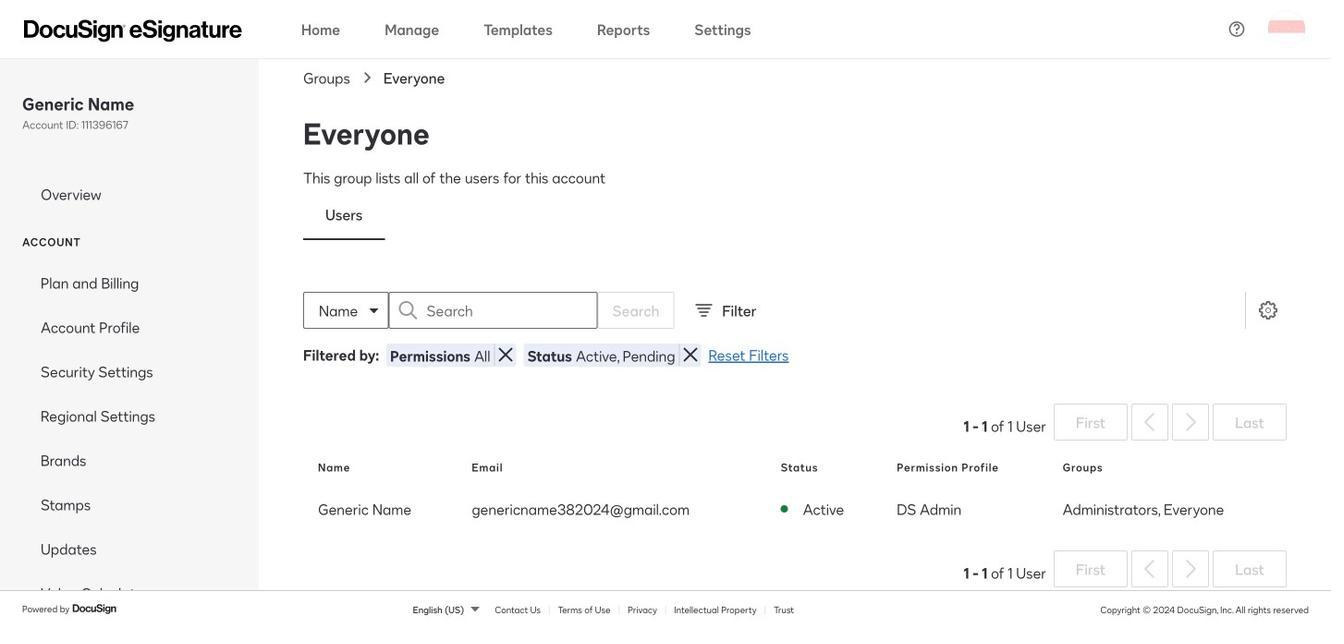 Task type: describe. For each thing, give the bounding box(es) containing it.
your uploaded profile image image
[[1268, 11, 1305, 48]]



Task type: locate. For each thing, give the bounding box(es) containing it.
Search text field
[[427, 293, 597, 328]]

docusign image
[[72, 602, 118, 617]]

docusign admin image
[[24, 20, 242, 42]]

account element
[[0, 261, 259, 616]]



Task type: vqa. For each thing, say whether or not it's contained in the screenshot.
Enter name text field on the left top
no



